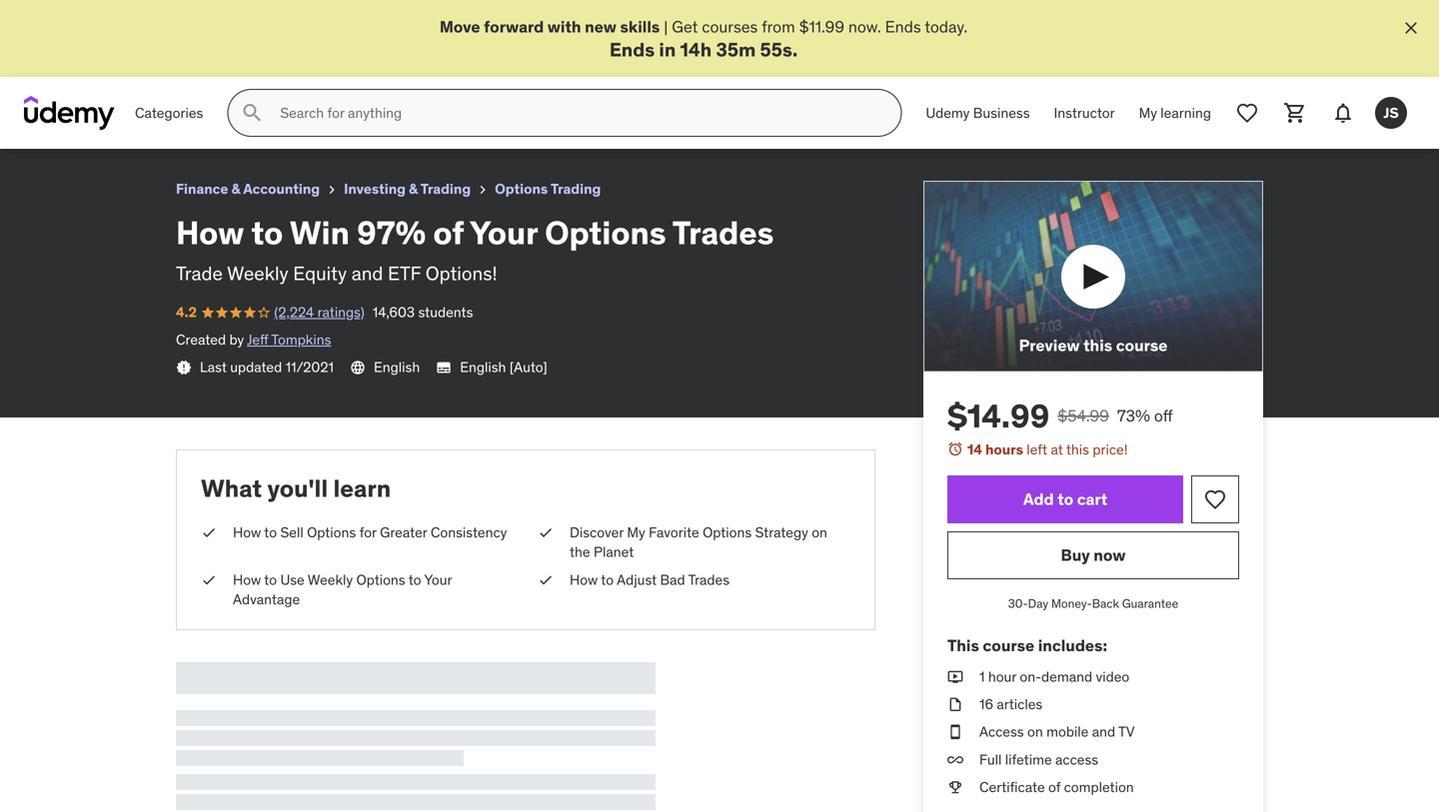 Task type: locate. For each thing, give the bounding box(es) containing it.
2 & from the left
[[409, 180, 418, 198]]

you'll
[[267, 474, 328, 504]]

at
[[1051, 441, 1063, 459]]

your
[[470, 213, 538, 253], [424, 571, 452, 589]]

1 horizontal spatial and
[[1092, 723, 1116, 741]]

of up 'options!'
[[433, 213, 464, 253]]

what you'll learn
[[201, 474, 391, 504]]

etf
[[388, 261, 421, 285]]

trades
[[672, 213, 774, 253], [688, 571, 730, 589]]

options trading
[[495, 180, 601, 198]]

1 horizontal spatial english
[[460, 359, 506, 376]]

day
[[1028, 596, 1049, 612]]

what
[[201, 474, 262, 504]]

and
[[352, 261, 383, 285], [1092, 723, 1116, 741]]

hour
[[988, 668, 1017, 686]]

& right finance
[[231, 180, 240, 198]]

0 horizontal spatial english
[[374, 359, 420, 376]]

how inside how to use weekly options to your advantage
[[233, 571, 261, 589]]

0 vertical spatial your
[[470, 213, 538, 253]]

how inside how to win 97% of your options trades trade weekly equity and etf options!
[[176, 213, 244, 253]]

your up 'options!'
[[470, 213, 538, 253]]

how for sell
[[233, 524, 261, 542]]

2 • from the left
[[332, 718, 337, 736]]

greater
[[380, 524, 427, 542]]

categories
[[135, 104, 203, 122]]

hours
[[986, 441, 1023, 459]]

of for proof of results
[[278, 763, 293, 784]]

1 vertical spatial course
[[983, 636, 1035, 656]]

xsmall image left 1
[[948, 668, 964, 687]]

how up advantage
[[233, 571, 261, 589]]

investing & trading
[[344, 180, 471, 198]]

buy now button
[[948, 532, 1239, 580]]

my inside discover my favorite options strategy on the planet
[[627, 524, 645, 542]]

my learning link
[[1127, 89, 1223, 137]]

ratings)
[[317, 303, 365, 321]]

xsmall image for access
[[948, 723, 964, 742]]

1 horizontal spatial your
[[470, 213, 538, 253]]

options right favorite
[[703, 524, 752, 542]]

course up 73%
[[1116, 335, 1168, 356]]

move forward with new skills | get courses from $11.99 now. ends today. ends in 14h 35m 55s .
[[440, 16, 968, 61]]

& right investing
[[409, 180, 418, 198]]

xsmall image for 16
[[948, 695, 964, 715]]

udemy image
[[24, 96, 115, 130]]

video
[[1096, 668, 1130, 686]]

1 vertical spatial my
[[627, 524, 645, 542]]

length
[[417, 718, 457, 736]]

options inside how to win 97% of your options trades trade weekly equity and etf options!
[[545, 213, 666, 253]]

xsmall image left full
[[948, 750, 964, 770]]

xsmall image for certificate of completion
[[948, 778, 964, 798]]

jeff tompkins link
[[247, 331, 331, 349]]

how to adjust bad trades
[[570, 571, 730, 589]]

completion
[[1064, 779, 1134, 797]]

submit search image
[[240, 101, 264, 125]]

xsmall image left use
[[201, 570, 217, 590]]

0 vertical spatial course
[[1116, 335, 1168, 356]]

win
[[290, 213, 350, 253]]

to for win
[[251, 213, 283, 253]]

last updated 11/2021
[[200, 359, 334, 376]]

.
[[792, 37, 798, 61]]

english for english
[[374, 359, 420, 376]]

0 horizontal spatial your
[[424, 571, 452, 589]]

trades inside how to win 97% of your options trades trade weekly equity and etf options!
[[672, 213, 774, 253]]

to inside how to win 97% of your options trades trade weekly equity and etf options!
[[251, 213, 283, 253]]

preview this course
[[1019, 335, 1168, 356]]

of down full lifetime access
[[1049, 779, 1061, 797]]

1 horizontal spatial my
[[1139, 104, 1157, 122]]

0 vertical spatial on
[[812, 524, 828, 542]]

add to cart
[[1023, 489, 1108, 510]]

Search for anything text field
[[276, 96, 877, 130]]

16 articles
[[980, 696, 1043, 714]]

of
[[433, 213, 464, 253], [278, 763, 293, 784], [1049, 779, 1061, 797]]

1 horizontal spatial •
[[332, 718, 337, 736]]

1 horizontal spatial trading
[[551, 180, 601, 198]]

how
[[176, 213, 244, 253], [233, 524, 261, 542], [233, 571, 261, 589], [570, 571, 598, 589]]

16
[[980, 696, 994, 714]]

2 horizontal spatial of
[[1049, 779, 1061, 797]]

of inside dropdown button
[[278, 763, 293, 784]]

2 trading from the left
[[551, 180, 601, 198]]

trading up how to win 97% of your options trades trade weekly equity and etf options!
[[421, 180, 471, 198]]

0 horizontal spatial my
[[627, 524, 645, 542]]

to inside add to cart button
[[1058, 489, 1074, 510]]

finance & accounting link
[[176, 177, 320, 202]]

11/2021
[[285, 359, 334, 376]]

english [auto]
[[460, 359, 547, 376]]

xsmall image for 1 hour on-demand video
[[948, 668, 964, 687]]

in
[[659, 37, 676, 61]]

ends
[[885, 16, 921, 37], [610, 37, 655, 61]]

money-
[[1051, 596, 1092, 612]]

course inside button
[[1116, 335, 1168, 356]]

created
[[176, 331, 226, 349]]

14 hours left at this price!
[[968, 441, 1128, 459]]

weekly inside how to use weekly options to your advantage
[[308, 571, 353, 589]]

wishlist image
[[1235, 101, 1259, 125]]

preview
[[1019, 335, 1080, 356]]

14,603 students
[[373, 303, 473, 321]]

0 horizontal spatial and
[[352, 261, 383, 285]]

weekly up (2,224
[[227, 261, 289, 285]]

xsmall image left discover
[[538, 523, 554, 543]]

0 horizontal spatial weekly
[[227, 261, 289, 285]]

how up trade
[[176, 213, 244, 253]]

english
[[374, 359, 420, 376], [460, 359, 506, 376]]

and left tv
[[1092, 723, 1116, 741]]

udemy business
[[926, 104, 1030, 122]]

1
[[980, 668, 985, 686]]

my left learning
[[1139, 104, 1157, 122]]

this right at
[[1066, 441, 1089, 459]]

course
[[1116, 335, 1168, 356], [983, 636, 1035, 656]]

results
[[297, 763, 354, 784]]

preview this course button
[[924, 181, 1263, 372]]

to for use
[[264, 571, 277, 589]]

from
[[762, 16, 795, 37]]

to left sell
[[264, 524, 277, 542]]

xsmall image left '16'
[[948, 695, 964, 715]]

1 trading from the left
[[421, 180, 471, 198]]

close image
[[1401, 18, 1421, 38]]

course content
[[176, 662, 351, 692]]

of right proof
[[278, 763, 293, 784]]

on right strategy
[[812, 524, 828, 542]]

• left 35
[[250, 718, 255, 736]]

1 vertical spatial this
[[1066, 441, 1089, 459]]

closed captions image
[[436, 360, 452, 376]]

to
[[251, 213, 283, 253], [1058, 489, 1074, 510], [264, 524, 277, 542], [264, 571, 277, 589], [409, 571, 421, 589], [601, 571, 614, 589]]

now.
[[848, 16, 881, 37]]

on inside discover my favorite options strategy on the planet
[[812, 524, 828, 542]]

english right closed captions image
[[460, 359, 506, 376]]

&
[[231, 180, 240, 198], [409, 180, 418, 198]]

this course includes:
[[948, 636, 1107, 656]]

back
[[1092, 596, 1119, 612]]

1 horizontal spatial &
[[409, 180, 418, 198]]

1 vertical spatial and
[[1092, 723, 1116, 741]]

1 horizontal spatial on
[[1028, 723, 1043, 741]]

udemy
[[926, 104, 970, 122]]

0 horizontal spatial of
[[278, 763, 293, 784]]

your down consistency
[[424, 571, 452, 589]]

cart
[[1077, 489, 1108, 510]]

2 english from the left
[[460, 359, 506, 376]]

1 vertical spatial weekly
[[308, 571, 353, 589]]

xsmall image left certificate
[[948, 778, 964, 798]]

how for adjust
[[570, 571, 598, 589]]

0 horizontal spatial &
[[231, 180, 240, 198]]

0 horizontal spatial trading
[[421, 180, 471, 198]]

0 vertical spatial trades
[[672, 213, 774, 253]]

options down "how to sell options for greater consistency" at the left of page
[[356, 571, 405, 589]]

course language image
[[350, 360, 366, 376]]

students
[[418, 303, 473, 321]]

full
[[980, 751, 1002, 769]]

sell
[[280, 524, 304, 542]]

trading down search for anything text box
[[551, 180, 601, 198]]

1 horizontal spatial course
[[1116, 335, 1168, 356]]

and left etf
[[352, 261, 383, 285]]

0 horizontal spatial ends
[[610, 37, 655, 61]]

xsmall image
[[324, 182, 340, 198], [176, 360, 192, 376], [201, 523, 217, 543], [201, 570, 217, 590], [538, 570, 554, 590], [948, 668, 964, 687], [948, 778, 964, 798]]

courses
[[702, 16, 758, 37]]

xsmall image left access
[[948, 723, 964, 742]]

1 vertical spatial trades
[[688, 571, 730, 589]]

weekly
[[227, 261, 289, 285], [308, 571, 353, 589]]

to up advantage
[[264, 571, 277, 589]]

xsmall image up how to win 97% of your options trades trade weekly equity and etf options!
[[475, 182, 491, 198]]

my up "planet"
[[627, 524, 645, 542]]

how for win
[[176, 213, 244, 253]]

1 vertical spatial your
[[424, 571, 452, 589]]

30-
[[1008, 596, 1028, 612]]

xsmall image down what in the left of the page
[[201, 523, 217, 543]]

this right preview
[[1084, 335, 1113, 356]]

my
[[1139, 104, 1157, 122], [627, 524, 645, 542]]

course
[[176, 662, 257, 692]]

35
[[258, 718, 275, 736]]

this inside button
[[1084, 335, 1113, 356]]

1h 21m
[[340, 718, 382, 736]]

0 vertical spatial and
[[352, 261, 383, 285]]

1 horizontal spatial of
[[433, 213, 464, 253]]

weekly right use
[[308, 571, 353, 589]]

ends right now.
[[885, 16, 921, 37]]

skills
[[620, 16, 660, 37]]

how left sell
[[233, 524, 261, 542]]

to down "accounting"
[[251, 213, 283, 253]]

shopping cart with 0 items image
[[1283, 101, 1307, 125]]

xsmall image for how to sell options for greater consistency
[[201, 523, 217, 543]]

0 vertical spatial this
[[1084, 335, 1113, 356]]

1 horizontal spatial weekly
[[308, 571, 353, 589]]

to left cart
[[1058, 489, 1074, 510]]

on up full lifetime access
[[1028, 723, 1043, 741]]

mobile
[[1047, 723, 1089, 741]]

ends down skills
[[610, 37, 655, 61]]

add to cart button
[[948, 476, 1183, 524]]

to down "planet"
[[601, 571, 614, 589]]

1 & from the left
[[231, 180, 240, 198]]

options down options trading link
[[545, 213, 666, 253]]

this
[[1084, 335, 1113, 356], [1066, 441, 1089, 459]]

trading
[[421, 180, 471, 198], [551, 180, 601, 198]]

english right "course language" icon
[[374, 359, 420, 376]]

xsmall image left last
[[176, 360, 192, 376]]

last
[[200, 359, 227, 376]]

course up hour
[[983, 636, 1035, 656]]

bad
[[660, 571, 685, 589]]

0 vertical spatial weekly
[[227, 261, 289, 285]]

1 vertical spatial on
[[1028, 723, 1043, 741]]

alarm image
[[948, 441, 964, 457]]

• left 1h 21m
[[332, 718, 337, 736]]

on-
[[1020, 668, 1042, 686]]

xsmall image
[[475, 182, 491, 198], [538, 523, 554, 543], [948, 695, 964, 715], [948, 723, 964, 742], [948, 750, 964, 770]]

how down the
[[570, 571, 598, 589]]

0 horizontal spatial on
[[812, 524, 828, 542]]

xsmall image left adjust
[[538, 570, 554, 590]]

js link
[[1367, 89, 1415, 137]]

1 english from the left
[[374, 359, 420, 376]]

certificate
[[980, 779, 1045, 797]]

0 horizontal spatial •
[[250, 718, 255, 736]]

with
[[547, 16, 581, 37]]

of inside how to win 97% of your options trades trade weekly equity and etf options!
[[433, 213, 464, 253]]

move
[[440, 16, 480, 37]]

of for certificate of completion
[[1049, 779, 1061, 797]]



Task type: vqa. For each thing, say whether or not it's contained in the screenshot.
updated
yes



Task type: describe. For each thing, give the bounding box(es) containing it.
14h 35m 55s
[[680, 37, 792, 61]]

certificate of completion
[[980, 779, 1134, 797]]

options up how to win 97% of your options trades trade weekly equity and etf options!
[[495, 180, 548, 198]]

to for cart
[[1058, 489, 1074, 510]]

1 • from the left
[[250, 718, 255, 736]]

options left for
[[307, 524, 356, 542]]

access on mobile and tv
[[980, 723, 1135, 741]]

(2,224 ratings)
[[274, 303, 365, 321]]

options trading link
[[495, 177, 601, 202]]

forward
[[484, 16, 544, 37]]

accounting
[[243, 180, 320, 198]]

weekly inside how to win 97% of your options trades trade weekly equity and etf options!
[[227, 261, 289, 285]]

1 hour on-demand video
[[980, 668, 1130, 686]]

instructor
[[1054, 104, 1115, 122]]

equity
[[293, 261, 347, 285]]

how for use
[[233, 571, 261, 589]]

$11.99
[[799, 16, 845, 37]]

buy now
[[1061, 545, 1126, 566]]

full lifetime access
[[980, 751, 1099, 769]]

get
[[672, 16, 698, 37]]

advantage
[[233, 591, 300, 609]]

xsmall image for full
[[948, 750, 964, 770]]

your inside how to win 97% of your options trades trade weekly equity and etf options!
[[470, 213, 538, 253]]

access
[[1056, 751, 1099, 769]]

now
[[1094, 545, 1126, 566]]

1 horizontal spatial ends
[[885, 16, 921, 37]]

consistency
[[431, 524, 507, 542]]

xsmall image for how to adjust bad trades
[[538, 570, 554, 590]]

for
[[359, 524, 377, 542]]

discover my favorite options strategy on the planet
[[570, 524, 828, 561]]

notifications image
[[1331, 101, 1355, 125]]

to down the greater
[[409, 571, 421, 589]]

access
[[980, 723, 1024, 741]]

my learning
[[1139, 104, 1211, 122]]

97%
[[357, 213, 426, 253]]

10 sections • 35 lectures • 1h 21m total length
[[176, 718, 457, 736]]

how to sell options for greater consistency
[[233, 524, 507, 542]]

$14.99 $54.99 73% off
[[948, 396, 1173, 436]]

xsmall image for discover
[[538, 523, 554, 543]]

(2,224
[[274, 303, 314, 321]]

small image
[[201, 764, 221, 784]]

discover
[[570, 524, 624, 542]]

0 horizontal spatial course
[[983, 636, 1035, 656]]

to for sell
[[264, 524, 277, 542]]

wishlist image
[[1203, 488, 1227, 512]]

learn
[[333, 474, 391, 504]]

udemy business link
[[914, 89, 1042, 137]]

demand
[[1042, 668, 1093, 686]]

proof of results button
[[233, 763, 851, 784]]

strategy
[[755, 524, 808, 542]]

categories button
[[123, 89, 215, 137]]

learning
[[1161, 104, 1211, 122]]

xsmall image for how to use weekly options to your advantage
[[201, 570, 217, 590]]

10
[[176, 718, 190, 736]]

articles
[[997, 696, 1043, 714]]

and inside how to win 97% of your options trades trade weekly equity and etf options!
[[352, 261, 383, 285]]

lectures
[[278, 718, 328, 736]]

this
[[948, 636, 979, 656]]

jeff
[[247, 331, 268, 349]]

to for adjust
[[601, 571, 614, 589]]

favorite
[[649, 524, 699, 542]]

& for accounting
[[231, 180, 240, 198]]

options inside discover my favorite options strategy on the planet
[[703, 524, 752, 542]]

lifetime
[[1005, 751, 1052, 769]]

english for english [auto]
[[460, 359, 506, 376]]

options inside how to use weekly options to your advantage
[[356, 571, 405, 589]]

investing & trading link
[[344, 177, 471, 202]]

trade
[[176, 261, 223, 285]]

buy
[[1061, 545, 1090, 566]]

created by jeff tompkins
[[176, 331, 331, 349]]

planet
[[594, 543, 634, 561]]

$14.99
[[948, 396, 1050, 436]]

30-day money-back guarantee
[[1008, 596, 1179, 612]]

proof
[[233, 763, 275, 784]]

total
[[386, 718, 414, 736]]

$54.99
[[1058, 406, 1109, 426]]

left
[[1027, 441, 1048, 459]]

price!
[[1093, 441, 1128, 459]]

tompkins
[[271, 331, 331, 349]]

xsmall image left investing
[[324, 182, 340, 198]]

your inside how to use weekly options to your advantage
[[424, 571, 452, 589]]

& for trading
[[409, 180, 418, 198]]

content
[[262, 662, 351, 692]]

0 vertical spatial my
[[1139, 104, 1157, 122]]

use
[[280, 571, 305, 589]]

add
[[1023, 489, 1054, 510]]

finance
[[176, 180, 228, 198]]

xsmall image for last updated 11/2021
[[176, 360, 192, 376]]

how to use weekly options to your advantage
[[233, 571, 452, 609]]

js
[[1384, 104, 1399, 122]]

|
[[664, 16, 668, 37]]

sections
[[194, 718, 246, 736]]

4.2
[[176, 303, 197, 321]]

includes:
[[1038, 636, 1107, 656]]



